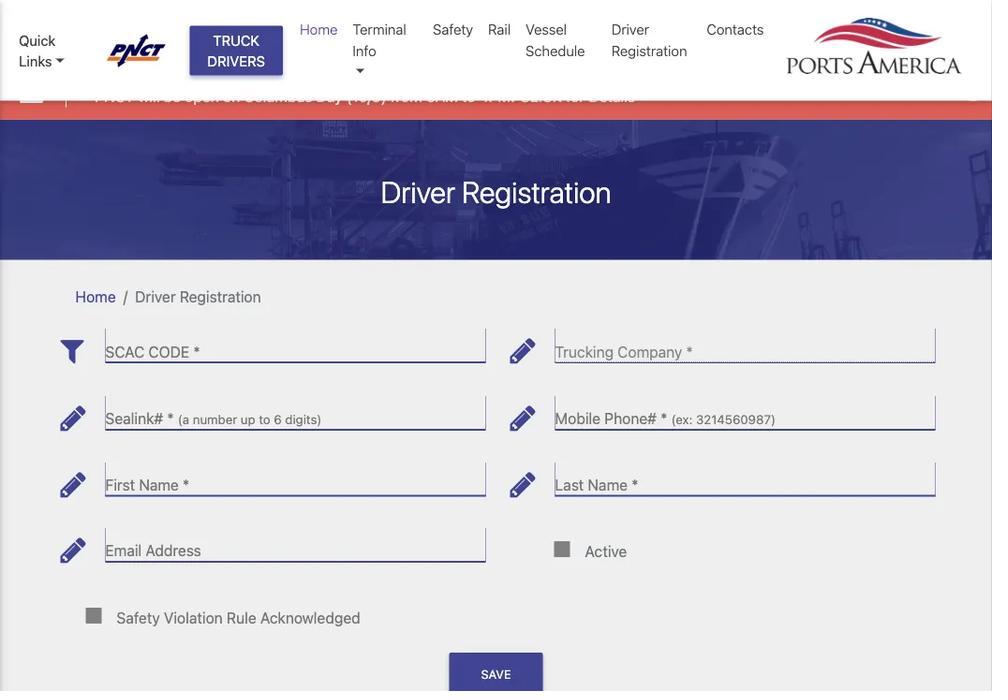 Task type: vqa. For each thing, say whether or not it's contained in the screenshot.
Administration
no



Task type: describe. For each thing, give the bounding box(es) containing it.
safety for safety violation rule acknowledged
[[117, 609, 160, 626]]

sealink# * (a number up to 6 digits)
[[105, 410, 322, 428]]

0 vertical spatial driver registration
[[611, 21, 687, 59]]

on
[[223, 87, 240, 105]]

pnct
[[95, 87, 134, 105]]

driver registration link
[[604, 11, 699, 68]]

pnct will be open on columbus day (10/9) from 6am to 4pm.*click for details* alert
[[0, 69, 992, 120]]

0 vertical spatial home link
[[292, 11, 345, 47]]

code
[[148, 343, 189, 361]]

trucking
[[555, 343, 614, 361]]

safety link
[[425, 11, 481, 47]]

to inside alert
[[462, 87, 475, 105]]

terminal
[[353, 21, 406, 37]]

digits)
[[285, 412, 322, 427]]

company
[[618, 343, 682, 361]]

email
[[105, 542, 142, 560]]

links
[[19, 53, 52, 69]]

terminal info link
[[345, 11, 425, 89]]

truck drivers
[[207, 32, 265, 69]]

* for trucking company *
[[686, 343, 693, 361]]

(a
[[178, 412, 189, 427]]

(ex:
[[671, 412, 693, 427]]

1 vertical spatial driver registration
[[381, 174, 611, 209]]

address
[[146, 542, 201, 560]]

first name *
[[105, 476, 189, 494]]

0 horizontal spatial home link
[[75, 288, 116, 305]]

pnct will be open on columbus day (10/9) from 6am to 4pm.*click for details*
[[95, 87, 642, 105]]

SCAC CODE * search field
[[105, 328, 486, 363]]

contacts
[[707, 21, 764, 37]]

scac code *
[[105, 343, 200, 361]]

quick links
[[19, 32, 56, 69]]

terminal info
[[353, 21, 406, 59]]

6am
[[426, 87, 458, 105]]

0 vertical spatial registration
[[611, 42, 687, 59]]

* for scac code *
[[193, 343, 200, 361]]

* for last name *
[[632, 476, 638, 494]]

drivers
[[207, 53, 265, 69]]

name for first
[[139, 476, 179, 494]]

1 vertical spatial driver
[[381, 174, 455, 209]]

rail link
[[481, 11, 518, 47]]

safety for safety
[[433, 21, 473, 37]]

Email Address text field
[[105, 528, 486, 562]]

columbus
[[244, 87, 312, 105]]

acknowledged
[[260, 609, 360, 626]]

home inside home link
[[300, 21, 338, 37]]

pnct will be open on columbus day (10/9) from 6am to 4pm.*click for details* link
[[95, 85, 642, 107]]

violation
[[164, 609, 223, 626]]

truck
[[213, 32, 260, 48]]

(10/9)
[[346, 87, 387, 105]]

mobile
[[555, 410, 600, 428]]

* left the (a on the bottom
[[167, 410, 174, 428]]

trucking company *
[[555, 343, 693, 361]]

* for mobile phone# * (ex: 3214560987)
[[661, 410, 667, 428]]

will
[[138, 87, 160, 105]]



Task type: locate. For each thing, give the bounding box(es) containing it.
phone#
[[604, 410, 657, 428]]

0 horizontal spatial driver
[[135, 288, 176, 305]]

First Name * text field
[[105, 462, 486, 496]]

0 horizontal spatial to
[[259, 412, 270, 427]]

to right 6am at top left
[[462, 87, 475, 105]]

1 vertical spatial registration
[[462, 174, 611, 209]]

2 vertical spatial registration
[[180, 288, 261, 305]]

0 vertical spatial to
[[462, 87, 475, 105]]

active
[[585, 543, 627, 560]]

safety
[[433, 21, 473, 37], [117, 609, 160, 626]]

first
[[105, 476, 135, 494]]

registration
[[611, 42, 687, 59], [462, 174, 611, 209], [180, 288, 261, 305]]

close image
[[964, 83, 983, 101]]

vessel
[[526, 21, 567, 37]]

1 horizontal spatial safety
[[433, 21, 473, 37]]

open
[[185, 87, 219, 105]]

0 horizontal spatial safety
[[117, 609, 160, 626]]

save
[[481, 667, 511, 682]]

home up scac
[[75, 288, 116, 305]]

from
[[391, 87, 422, 105]]

None text field
[[555, 395, 935, 430]]

0 vertical spatial driver
[[611, 21, 649, 37]]

2 name from the left
[[588, 476, 628, 494]]

2 vertical spatial driver registration
[[135, 288, 261, 305]]

name right "last"
[[588, 476, 628, 494]]

safety left rail link
[[433, 21, 473, 37]]

name for last
[[588, 476, 628, 494]]

0 vertical spatial home
[[300, 21, 338, 37]]

1 horizontal spatial home link
[[292, 11, 345, 47]]

* right "last"
[[632, 476, 638, 494]]

*
[[193, 343, 200, 361], [686, 343, 693, 361], [167, 410, 174, 428], [661, 410, 667, 428], [183, 476, 189, 494], [632, 476, 638, 494]]

0 horizontal spatial name
[[139, 476, 179, 494]]

None text field
[[105, 395, 486, 430]]

to
[[462, 87, 475, 105], [259, 412, 270, 427]]

1 vertical spatial home link
[[75, 288, 116, 305]]

* down the (a on the bottom
[[183, 476, 189, 494]]

day
[[316, 87, 342, 105]]

driver registration
[[611, 21, 687, 59], [381, 174, 611, 209], [135, 288, 261, 305]]

safety violation rule acknowledged
[[117, 609, 360, 626]]

home left 'terminal'
[[300, 21, 338, 37]]

driver
[[611, 21, 649, 37], [381, 174, 455, 209], [135, 288, 176, 305]]

home link up scac
[[75, 288, 116, 305]]

Last Name * text field
[[555, 462, 935, 496]]

Trucking Company * text field
[[555, 328, 935, 363]]

0 vertical spatial safety
[[433, 21, 473, 37]]

last name *
[[555, 476, 638, 494]]

rail
[[488, 21, 511, 37]]

6
[[274, 412, 282, 427]]

scac
[[105, 343, 145, 361]]

mobile phone# * (ex: 3214560987)
[[555, 410, 776, 428]]

name
[[139, 476, 179, 494], [588, 476, 628, 494]]

for
[[566, 87, 585, 105]]

save button
[[449, 653, 543, 691]]

4pm.*click
[[479, 87, 562, 105]]

1 name from the left
[[139, 476, 179, 494]]

1 vertical spatial to
[[259, 412, 270, 427]]

1 horizontal spatial driver
[[381, 174, 455, 209]]

1 vertical spatial home
[[75, 288, 116, 305]]

sealink#
[[105, 410, 163, 428]]

* left (ex: on the right of page
[[661, 410, 667, 428]]

3214560987)
[[696, 412, 776, 427]]

2 horizontal spatial driver
[[611, 21, 649, 37]]

2 vertical spatial driver
[[135, 288, 176, 305]]

info
[[353, 42, 376, 59]]

email address
[[105, 542, 201, 560]]

truck drivers link
[[190, 26, 283, 75]]

home link
[[292, 11, 345, 47], [75, 288, 116, 305]]

1 horizontal spatial to
[[462, 87, 475, 105]]

vessel schedule
[[526, 21, 585, 59]]

rule
[[227, 609, 256, 626]]

home
[[300, 21, 338, 37], [75, 288, 116, 305]]

number
[[193, 412, 237, 427]]

1 horizontal spatial name
[[588, 476, 628, 494]]

quick links link
[[19, 29, 89, 71]]

schedule
[[526, 42, 585, 59]]

* right company
[[686, 343, 693, 361]]

1 horizontal spatial home
[[300, 21, 338, 37]]

* right code
[[193, 343, 200, 361]]

safety left violation
[[117, 609, 160, 626]]

home link left info
[[292, 11, 345, 47]]

1 vertical spatial safety
[[117, 609, 160, 626]]

to inside sealink# * (a number up to 6 digits)
[[259, 412, 270, 427]]

to left 6
[[259, 412, 270, 427]]

details*
[[589, 87, 642, 105]]

vessel schedule link
[[518, 11, 604, 68]]

name right first
[[139, 476, 179, 494]]

quick
[[19, 32, 56, 48]]

up
[[241, 412, 255, 427]]

last
[[555, 476, 584, 494]]

contacts link
[[699, 11, 771, 47]]

be
[[164, 87, 181, 105]]

0 horizontal spatial home
[[75, 288, 116, 305]]

* for first name *
[[183, 476, 189, 494]]



